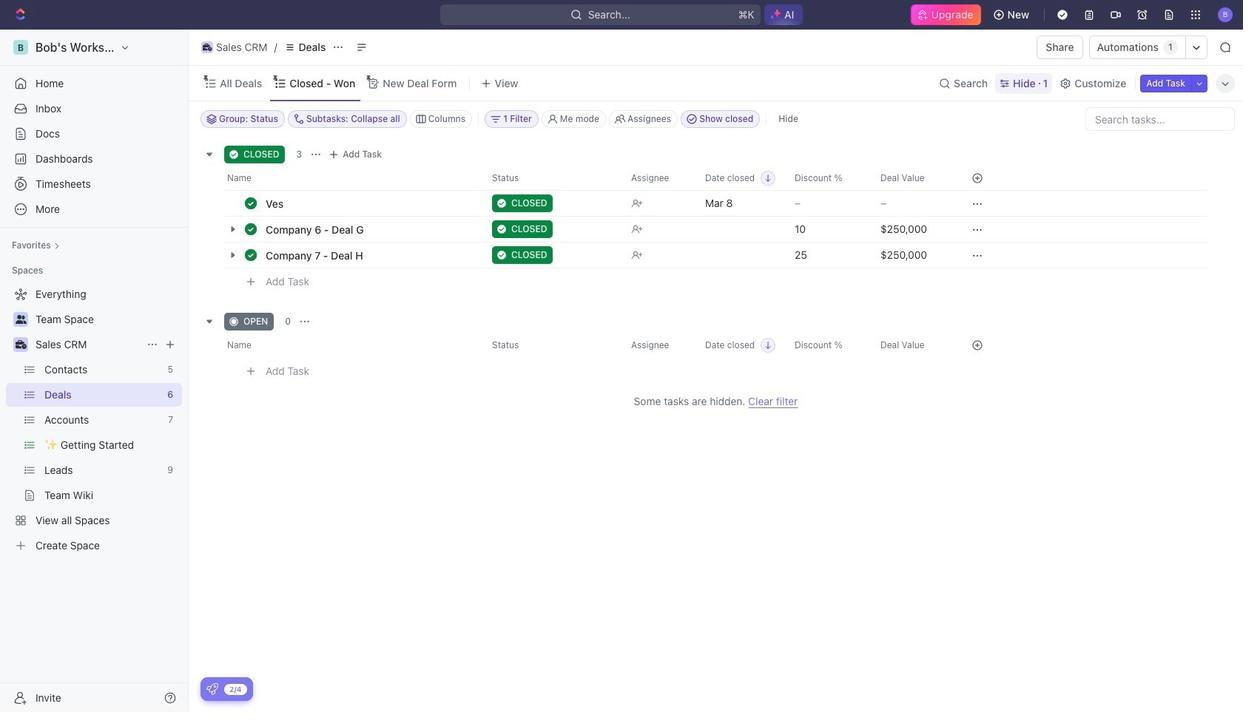 Task type: describe. For each thing, give the bounding box(es) containing it.
business time image
[[15, 341, 26, 349]]

user group image
[[15, 315, 26, 324]]

Search tasks... text field
[[1087, 108, 1235, 130]]

onboarding checklist button image
[[207, 684, 218, 696]]

business time image
[[203, 44, 212, 51]]



Task type: locate. For each thing, give the bounding box(es) containing it.
onboarding checklist button element
[[207, 684, 218, 696]]

bob's workspace, , element
[[13, 40, 28, 55]]

tree
[[6, 283, 182, 558]]

tree inside sidebar navigation
[[6, 283, 182, 558]]

sidebar navigation
[[0, 30, 192, 713]]



Task type: vqa. For each thing, say whether or not it's contained in the screenshot.
leftmost the Projects link
no



